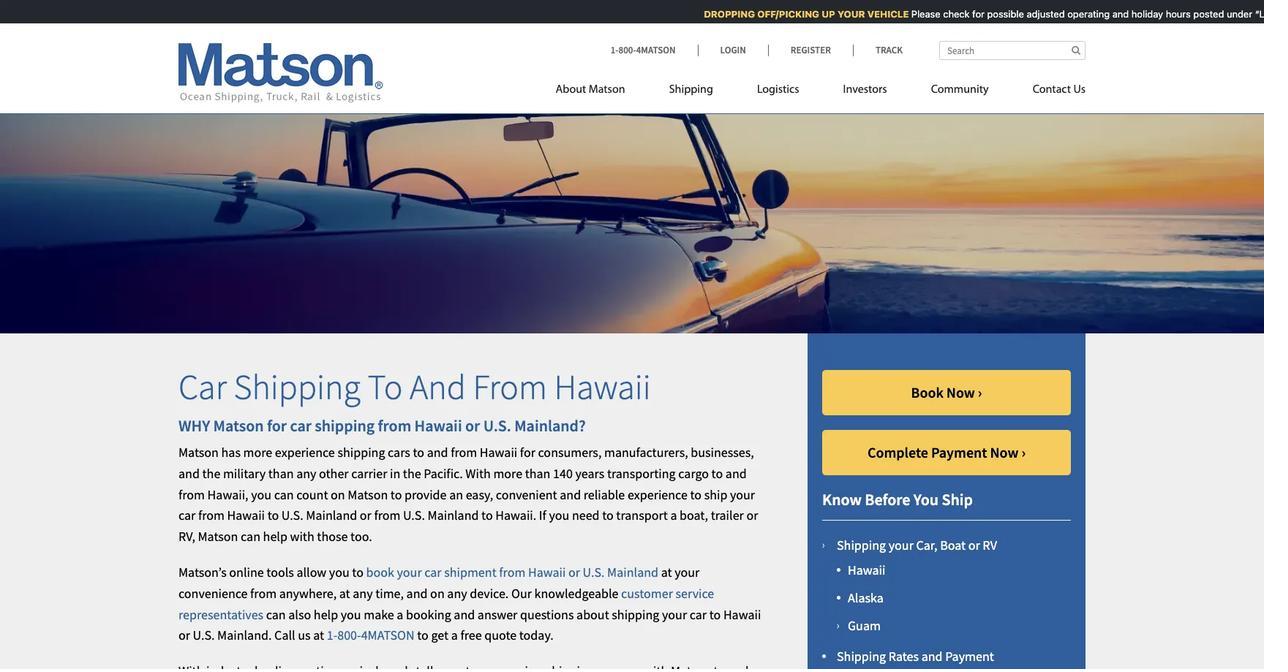 Task type: describe. For each thing, give the bounding box(es) containing it.
please
[[907, 8, 936, 20]]

carrier
[[351, 465, 387, 482]]

and down businesses,
[[726, 465, 747, 482]]

manufacturers,
[[604, 444, 688, 461]]

off/picking
[[753, 8, 815, 20]]

u.s. down from
[[483, 415, 511, 436]]

and up pacific.
[[427, 444, 448, 461]]

guam link
[[848, 617, 881, 634]]

1 vertical spatial now ›
[[990, 443, 1026, 462]]

anywhere,
[[279, 585, 337, 602]]

1 vertical spatial can
[[241, 528, 260, 545]]

your up time,
[[397, 564, 422, 581]]

mainland?
[[514, 415, 586, 436]]

0 vertical spatial for
[[968, 8, 980, 20]]

shipping inside can also help you make a booking and answer questions about shipping your car to hawaii or u.s. mainland. call us at
[[612, 606, 660, 623]]

years
[[575, 465, 605, 482]]

u.s. down the "provide" on the left bottom
[[403, 507, 425, 524]]

ship
[[704, 486, 728, 503]]

shipping rates and payment
[[837, 648, 994, 665]]

customer service representatives link
[[179, 585, 714, 623]]

your
[[833, 8, 861, 20]]

before
[[865, 490, 911, 510]]

from up with
[[451, 444, 477, 461]]

2 horizontal spatial at
[[661, 564, 672, 581]]

posted
[[1189, 8, 1220, 20]]

and inside know before you ship 'section'
[[922, 648, 943, 665]]

track
[[876, 44, 903, 56]]

4matson for 1-800-4matson to get a free quote today.
[[361, 627, 415, 644]]

or up with
[[465, 415, 480, 436]]

you right if
[[549, 507, 569, 524]]

1 than from the left
[[268, 465, 294, 482]]

register
[[791, 44, 831, 56]]

u.s. up with
[[282, 507, 303, 524]]

you down military on the bottom left
[[251, 486, 271, 503]]

boat
[[940, 537, 966, 554]]

online
[[229, 564, 264, 581]]

with
[[466, 465, 491, 482]]

0 vertical spatial payment
[[931, 443, 987, 462]]

1 horizontal spatial any
[[353, 585, 373, 602]]

from left the hawaii,
[[179, 486, 205, 503]]

u.s. up knowledgeable
[[583, 564, 605, 581]]

up
[[817, 8, 831, 20]]

from down the hawaii,
[[198, 507, 225, 524]]

"la
[[1251, 8, 1264, 20]]

representatives
[[179, 606, 264, 623]]

any inside matson has more experience shipping cars to and from hawaii for consumers, manufacturers, businesses, and the military than any other carrier in the pacific. with more than 140 years transporting cargo to and from hawaii, you can count on matson to provide an easy, convenient and reliable experience to ship your car from hawaii to u.s. mainland or from u.s. mainland to hawaii. if you need to transport a boat, trailer or rv, matson can help with those too.
[[296, 465, 316, 482]]

banner image
[[0, 91, 1264, 334]]

logistics
[[757, 84, 799, 96]]

dropping
[[699, 8, 750, 20]]

need
[[572, 507, 600, 524]]

shipping for car
[[315, 415, 375, 436]]

convenience
[[179, 585, 248, 602]]

0 horizontal spatial now ›
[[947, 383, 982, 402]]

shipping link
[[647, 77, 735, 107]]

too.
[[350, 528, 372, 545]]

us
[[298, 627, 311, 644]]

make
[[364, 606, 394, 623]]

contact
[[1033, 84, 1071, 96]]

1-800-4matson
[[611, 44, 676, 56]]

also
[[288, 606, 311, 623]]

you right allow
[[329, 564, 350, 581]]

a inside matson has more experience shipping cars to and from hawaii for consumers, manufacturers, businesses, and the military than any other carrier in the pacific. with more than 140 years transporting cargo to and from hawaii, you can count on matson to provide an easy, convenient and reliable experience to ship your car from hawaii to u.s. mainland or from u.s. mainland to hawaii. if you need to transport a boat, trailer or rv, matson can help with those too.
[[671, 507, 677, 524]]

military
[[223, 465, 266, 482]]

1 vertical spatial 1-800-4matson link
[[327, 627, 415, 644]]

transporting
[[607, 465, 676, 482]]

operating
[[1063, 8, 1105, 20]]

or up too.
[[360, 507, 372, 524]]

other
[[319, 465, 349, 482]]

hawaii inside know before you ship 'section'
[[848, 562, 886, 579]]

1- for 1-800-4matson to get a free quote today.
[[327, 627, 337, 644]]

register link
[[768, 44, 853, 56]]

hours
[[1161, 8, 1186, 20]]

cargo
[[678, 465, 709, 482]]

guam
[[848, 617, 881, 634]]

contact us link
[[1011, 77, 1086, 107]]

time,
[[375, 585, 404, 602]]

community
[[931, 84, 989, 96]]

booking
[[406, 606, 451, 623]]

matson down carrier at the bottom
[[348, 486, 388, 503]]

to left get
[[417, 627, 429, 644]]

car,
[[916, 537, 938, 554]]

holiday
[[1127, 8, 1159, 20]]

check
[[939, 8, 965, 20]]

2 horizontal spatial any
[[447, 585, 467, 602]]

allow
[[297, 564, 327, 581]]

shipment
[[444, 564, 497, 581]]

convenient
[[496, 486, 557, 503]]

Search search field
[[939, 41, 1086, 60]]

an
[[449, 486, 463, 503]]

help inside can also help you make a booking and answer questions about shipping your car to hawaii or u.s. mainland. call us at
[[314, 606, 338, 623]]

in
[[390, 465, 400, 482]]

you
[[914, 490, 939, 510]]

from inside the "at your convenience from anywhere, at any time, and on any device. our knowledgeable"
[[250, 585, 277, 602]]

pacific.
[[424, 465, 463, 482]]

you inside can also help you make a booking and answer questions about shipping your car to hawaii or u.s. mainland. call us at
[[341, 606, 361, 623]]

2 the from the left
[[403, 465, 421, 482]]

those
[[317, 528, 348, 545]]

and left holiday
[[1108, 8, 1124, 20]]

2 horizontal spatial mainland
[[607, 564, 659, 581]]

matson right rv,
[[198, 528, 238, 545]]

help inside matson has more experience shipping cars to and from hawaii for consumers, manufacturers, businesses, and the military than any other carrier in the pacific. with more than 140 years transporting cargo to and from hawaii, you can count on matson to provide an easy, convenient and reliable experience to ship your car from hawaii to u.s. mainland or from u.s. mainland to hawaii. if you need to transport a boat, trailer or rv, matson can help with those too.
[[263, 528, 287, 545]]

hawaii inside can also help you make a booking and answer questions about shipping your car to hawaii or u.s. mainland. call us at
[[724, 606, 761, 623]]

with
[[290, 528, 314, 545]]

car
[[179, 365, 227, 409]]

complete payment now › link
[[822, 430, 1071, 476]]

can also help you make a booking and answer questions about shipping your car to hawaii or u.s. mainland. call us at
[[179, 606, 761, 644]]

your inside know before you ship 'section'
[[889, 537, 914, 554]]

to up tools
[[268, 507, 279, 524]]

questions
[[520, 606, 574, 623]]

hawaii.
[[496, 507, 536, 524]]

and down 140 on the bottom of page
[[560, 486, 581, 503]]

why
[[179, 415, 210, 436]]

community link
[[909, 77, 1011, 107]]

hawaii link
[[848, 562, 886, 579]]

to right cars
[[413, 444, 424, 461]]

from up cars
[[378, 415, 411, 436]]

rv
[[983, 537, 997, 554]]

or inside can also help you make a booking and answer questions about shipping your car to hawaii or u.s. mainland. call us at
[[179, 627, 190, 644]]

today.
[[519, 627, 554, 644]]

service
[[676, 585, 714, 602]]

know
[[822, 490, 862, 510]]

about
[[556, 84, 586, 96]]

shipping your car, boat or rv
[[837, 537, 997, 554]]

book
[[366, 564, 394, 581]]



Task type: vqa. For each thing, say whether or not it's contained in the screenshot.
Home link
no



Task type: locate. For each thing, give the bounding box(es) containing it.
1 horizontal spatial now ›
[[990, 443, 1026, 462]]

1 horizontal spatial mainland
[[428, 507, 479, 524]]

from up our
[[499, 564, 526, 581]]

or
[[465, 415, 480, 436], [360, 507, 372, 524], [747, 507, 758, 524], [969, 537, 980, 554], [569, 564, 580, 581], [179, 627, 190, 644]]

rates
[[889, 648, 919, 665]]

car inside can also help you make a booking and answer questions about shipping your car to hawaii or u.s. mainland. call us at
[[690, 606, 707, 623]]

or up knowledgeable
[[569, 564, 580, 581]]

to down reliable at the left bottom
[[602, 507, 614, 524]]

your left the car,
[[889, 537, 914, 554]]

0 vertical spatial 800-
[[619, 44, 636, 56]]

top menu navigation
[[556, 77, 1086, 107]]

a
[[671, 507, 677, 524], [397, 606, 403, 623], [451, 627, 458, 644]]

4matson down "make"
[[361, 627, 415, 644]]

car inside matson has more experience shipping cars to and from hawaii for consumers, manufacturers, businesses, and the military than any other carrier in the pacific. with more than 140 years transporting cargo to and from hawaii, you can count on matson to provide an easy, convenient and reliable experience to ship your car from hawaii to u.s. mainland or from u.s. mainland to hawaii. if you need to transport a boat, trailer or rv, matson can help with those too.
[[179, 507, 196, 524]]

0 horizontal spatial 800-
[[337, 627, 361, 644]]

for
[[968, 8, 980, 20], [267, 415, 287, 436], [520, 444, 536, 461]]

experience up transport
[[628, 486, 688, 503]]

knowledgeable
[[534, 585, 619, 602]]

about matson
[[556, 84, 625, 96]]

easy,
[[466, 486, 493, 503]]

1 horizontal spatial 4matson
[[636, 44, 676, 56]]

customer service representatives
[[179, 585, 714, 623]]

0 vertical spatial 4matson
[[636, 44, 676, 56]]

1 the from the left
[[202, 465, 220, 482]]

investors link
[[821, 77, 909, 107]]

transport
[[616, 507, 668, 524]]

1 horizontal spatial help
[[314, 606, 338, 623]]

a inside can also help you make a booking and answer questions about shipping your car to hawaii or u.s. mainland. call us at
[[397, 606, 403, 623]]

1 vertical spatial a
[[397, 606, 403, 623]]

car up rv,
[[179, 507, 196, 524]]

customer
[[621, 585, 673, 602]]

1 horizontal spatial for
[[520, 444, 536, 461]]

at your convenience from anywhere, at any time, and on any device. our knowledgeable
[[179, 564, 700, 602]]

shipping for shipping rates and payment
[[837, 648, 886, 665]]

1-
[[611, 44, 619, 56], [327, 627, 337, 644]]

4matson for 1-800-4matson
[[636, 44, 676, 56]]

matson right about
[[589, 84, 625, 96]]

under
[[1222, 8, 1248, 20]]

1-800-4matson link down "make"
[[327, 627, 415, 644]]

2 vertical spatial a
[[451, 627, 458, 644]]

u.s.
[[483, 415, 511, 436], [282, 507, 303, 524], [403, 507, 425, 524], [583, 564, 605, 581], [193, 627, 215, 644]]

1 vertical spatial shipping
[[338, 444, 385, 461]]

4matson up shipping link
[[636, 44, 676, 56]]

rv,
[[179, 528, 195, 545]]

1 vertical spatial help
[[314, 606, 338, 623]]

shipping
[[669, 84, 713, 96], [234, 365, 361, 409], [837, 537, 886, 554], [837, 648, 886, 665]]

0 horizontal spatial more
[[243, 444, 272, 461]]

more up military on the bottom left
[[243, 444, 272, 461]]

payment right the rates
[[945, 648, 994, 665]]

0 horizontal spatial help
[[263, 528, 287, 545]]

matson down why
[[179, 444, 219, 461]]

1 vertical spatial 4matson
[[361, 627, 415, 644]]

from
[[378, 415, 411, 436], [451, 444, 477, 461], [179, 486, 205, 503], [198, 507, 225, 524], [374, 507, 401, 524], [499, 564, 526, 581], [250, 585, 277, 602]]

1 horizontal spatial experience
[[628, 486, 688, 503]]

free
[[460, 627, 482, 644]]

from down tools
[[250, 585, 277, 602]]

to left ship at the right bottom
[[690, 486, 702, 503]]

consumers,
[[538, 444, 602, 461]]

reliable
[[584, 486, 625, 503]]

can inside can also help you make a booking and answer questions about shipping your car to hawaii or u.s. mainland. call us at
[[266, 606, 286, 623]]

to left 'book'
[[352, 564, 364, 581]]

2 vertical spatial shipping
[[612, 606, 660, 623]]

our
[[511, 585, 532, 602]]

your up service
[[675, 564, 700, 581]]

1- right us
[[327, 627, 337, 644]]

book now ›
[[911, 383, 982, 402]]

quote
[[484, 627, 517, 644]]

at right us
[[313, 627, 324, 644]]

to down easy,
[[481, 507, 493, 524]]

0 horizontal spatial 4matson
[[361, 627, 415, 644]]

a right get
[[451, 627, 458, 644]]

book your car shipment from hawaii or u.s. mainland link
[[366, 564, 659, 581]]

shipping inside matson has more experience shipping cars to and from hawaii for consumers, manufacturers, businesses, and the military than any other carrier in the pacific. with more than 140 years transporting cargo to and from hawaii, you can count on matson to provide an easy, convenient and reliable experience to ship your car from hawaii to u.s. mainland or from u.s. mainland to hawaii. if you need to transport a boat, trailer or rv, matson can help with those too.
[[338, 444, 385, 461]]

0 horizontal spatial on
[[331, 486, 345, 503]]

0 horizontal spatial experience
[[275, 444, 335, 461]]

shipping up carrier at the bottom
[[338, 444, 385, 461]]

on up booking
[[430, 585, 445, 602]]

2 horizontal spatial a
[[671, 507, 677, 524]]

shipping inside top menu navigation
[[669, 84, 713, 96]]

or down representatives
[[179, 627, 190, 644]]

to
[[368, 365, 403, 409]]

1 vertical spatial 1-
[[327, 627, 337, 644]]

a for 1-800-4matson to get a free quote today.
[[451, 627, 458, 644]]

1 horizontal spatial more
[[493, 465, 522, 482]]

login link
[[698, 44, 768, 56]]

0 vertical spatial more
[[243, 444, 272, 461]]

or right trailer
[[747, 507, 758, 524]]

you left "make"
[[341, 606, 361, 623]]

1- for 1-800-4matson
[[611, 44, 619, 56]]

contact us
[[1033, 84, 1086, 96]]

1 horizontal spatial the
[[403, 465, 421, 482]]

1-800-4matson to get a free quote today.
[[327, 627, 554, 644]]

1-800-4matson link
[[611, 44, 698, 56], [327, 627, 415, 644]]

search image
[[1072, 45, 1081, 55]]

the right 'in'
[[403, 465, 421, 482]]

1 horizontal spatial at
[[339, 585, 350, 602]]

your down service
[[662, 606, 687, 623]]

0 vertical spatial on
[[331, 486, 345, 503]]

for inside matson has more experience shipping cars to and from hawaii for consumers, manufacturers, businesses, and the military than any other carrier in the pacific. with more than 140 years transporting cargo to and from hawaii, you can count on matson to provide an easy, convenient and reliable experience to ship your car from hawaii to u.s. mainland or from u.s. mainland to hawaii. if you need to transport a boat, trailer or rv, matson can help with those too.
[[520, 444, 536, 461]]

2 vertical spatial at
[[313, 627, 324, 644]]

shipping down customer
[[612, 606, 660, 623]]

can left count
[[274, 486, 294, 503]]

adjusted
[[1022, 8, 1060, 20]]

track link
[[853, 44, 903, 56]]

than
[[268, 465, 294, 482], [525, 465, 551, 482]]

to down service
[[709, 606, 721, 623]]

0 vertical spatial experience
[[275, 444, 335, 461]]

matson up has
[[213, 415, 264, 436]]

cars
[[388, 444, 410, 461]]

0 vertical spatial 1-
[[611, 44, 619, 56]]

to inside can also help you make a booking and answer questions about shipping your car to hawaii or u.s. mainland. call us at
[[709, 606, 721, 623]]

car up count
[[290, 415, 312, 436]]

800- up about matson link
[[619, 44, 636, 56]]

now ›
[[947, 383, 982, 402], [990, 443, 1026, 462]]

payment
[[931, 443, 987, 462], [945, 648, 994, 665]]

a right "make"
[[397, 606, 403, 623]]

0 horizontal spatial 1-
[[327, 627, 337, 644]]

shipping
[[315, 415, 375, 436], [338, 444, 385, 461], [612, 606, 660, 623]]

car up customer service representatives
[[425, 564, 442, 581]]

800-
[[619, 44, 636, 56], [337, 627, 361, 644]]

1 horizontal spatial on
[[430, 585, 445, 602]]

alaska link
[[848, 590, 884, 607]]

logistics link
[[735, 77, 821, 107]]

at inside can also help you make a booking and answer questions about shipping your car to hawaii or u.s. mainland. call us at
[[313, 627, 324, 644]]

1 vertical spatial for
[[267, 415, 287, 436]]

matson
[[589, 84, 625, 96], [213, 415, 264, 436], [179, 444, 219, 461], [348, 486, 388, 503], [198, 528, 238, 545]]

can
[[274, 486, 294, 503], [241, 528, 260, 545], [266, 606, 286, 623]]

dropping off/picking up your vehicle please check for possible adjusted operating and holiday hours posted under "la
[[699, 8, 1264, 20]]

blue matson logo with ocean, shipping, truck, rail and logistics written beneath it. image
[[179, 43, 383, 103]]

help
[[263, 528, 287, 545], [314, 606, 338, 623]]

or inside 'section'
[[969, 537, 980, 554]]

your
[[730, 486, 755, 503], [889, 537, 914, 554], [397, 564, 422, 581], [675, 564, 700, 581], [662, 606, 687, 623]]

matson inside top menu navigation
[[589, 84, 625, 96]]

investors
[[843, 84, 887, 96]]

0 vertical spatial at
[[661, 564, 672, 581]]

you
[[251, 486, 271, 503], [549, 507, 569, 524], [329, 564, 350, 581], [341, 606, 361, 623]]

any
[[296, 465, 316, 482], [353, 585, 373, 602], [447, 585, 467, 602]]

1- up about matson link
[[611, 44, 619, 56]]

at right anywhere,
[[339, 585, 350, 602]]

car shipping to and from hawaii
[[179, 365, 651, 409]]

mainland
[[306, 507, 357, 524], [428, 507, 479, 524], [607, 564, 659, 581]]

can up call
[[266, 606, 286, 623]]

any up count
[[296, 465, 316, 482]]

0 vertical spatial 1-800-4matson link
[[611, 44, 698, 56]]

shipping up 'other'
[[315, 415, 375, 436]]

trailer
[[711, 507, 744, 524]]

login
[[720, 44, 746, 56]]

from down 'in'
[[374, 507, 401, 524]]

0 horizontal spatial a
[[397, 606, 403, 623]]

None search field
[[939, 41, 1086, 60]]

to up ship at the right bottom
[[712, 465, 723, 482]]

0 vertical spatial help
[[263, 528, 287, 545]]

ship
[[942, 490, 973, 510]]

2 vertical spatial can
[[266, 606, 286, 623]]

and inside the "at your convenience from anywhere, at any time, and on any device. our knowledgeable"
[[407, 585, 428, 602]]

call
[[274, 627, 295, 644]]

1 vertical spatial experience
[[628, 486, 688, 503]]

1 horizontal spatial a
[[451, 627, 458, 644]]

mainland down an
[[428, 507, 479, 524]]

1 vertical spatial at
[[339, 585, 350, 602]]

at up customer
[[661, 564, 672, 581]]

shipping for experience
[[338, 444, 385, 461]]

on inside the "at your convenience from anywhere, at any time, and on any device. our knowledgeable"
[[430, 585, 445, 602]]

businesses,
[[691, 444, 754, 461]]

on
[[331, 486, 345, 503], [430, 585, 445, 602]]

0 horizontal spatial at
[[313, 627, 324, 644]]

answer
[[478, 606, 518, 623]]

mainland up customer
[[607, 564, 659, 581]]

1 vertical spatial payment
[[945, 648, 994, 665]]

matson's online tools allow you to book your car shipment from hawaii or u.s. mainland
[[179, 564, 659, 581]]

more up convenient on the bottom left of page
[[493, 465, 522, 482]]

than right military on the bottom left
[[268, 465, 294, 482]]

0 horizontal spatial than
[[268, 465, 294, 482]]

book
[[911, 383, 944, 402]]

800- right us
[[337, 627, 361, 644]]

any down shipment on the left of page
[[447, 585, 467, 602]]

u.s. down representatives
[[193, 627, 215, 644]]

a left boat,
[[671, 507, 677, 524]]

your inside matson has more experience shipping cars to and from hawaii for consumers, manufacturers, businesses, and the military than any other carrier in the pacific. with more than 140 years transporting cargo to and from hawaii, you can count on matson to provide an easy, convenient and reliable experience to ship your car from hawaii to u.s. mainland or from u.s. mainland to hawaii. if you need to transport a boat, trailer or rv, matson can help with those too.
[[730, 486, 755, 503]]

on inside matson has more experience shipping cars to and from hawaii for consumers, manufacturers, businesses, and the military than any other carrier in the pacific. with more than 140 years transporting cargo to and from hawaii, you can count on matson to provide an easy, convenient and reliable experience to ship your car from hawaii to u.s. mainland or from u.s. mainland to hawaii. if you need to transport a boat, trailer or rv, matson can help with those too.
[[331, 486, 345, 503]]

2 horizontal spatial for
[[968, 8, 980, 20]]

experience up 'other'
[[275, 444, 335, 461]]

and
[[1108, 8, 1124, 20], [427, 444, 448, 461], [179, 465, 200, 482], [726, 465, 747, 482], [560, 486, 581, 503], [407, 585, 428, 602], [454, 606, 475, 623], [922, 648, 943, 665]]

and inside can also help you make a booking and answer questions about shipping your car to hawaii or u.s. mainland. call us at
[[454, 606, 475, 623]]

payment up ship
[[931, 443, 987, 462]]

possible
[[983, 8, 1020, 20]]

hawaii,
[[207, 486, 248, 503]]

1 vertical spatial on
[[430, 585, 445, 602]]

800- for 1-800-4matson
[[619, 44, 636, 56]]

any up "make"
[[353, 585, 373, 602]]

your up trailer
[[730, 486, 755, 503]]

0 vertical spatial a
[[671, 507, 677, 524]]

1-800-4matson link up shipping link
[[611, 44, 698, 56]]

1 horizontal spatial 1-800-4matson link
[[611, 44, 698, 56]]

about
[[577, 606, 609, 623]]

0 horizontal spatial any
[[296, 465, 316, 482]]

to down 'in'
[[391, 486, 402, 503]]

help left with
[[263, 528, 287, 545]]

provide
[[405, 486, 447, 503]]

shipping rates and payment link
[[837, 648, 994, 665]]

1 vertical spatial more
[[493, 465, 522, 482]]

1 vertical spatial 800-
[[337, 627, 361, 644]]

u.s. inside can also help you make a booking and answer questions about shipping your car to hawaii or u.s. mainland. call us at
[[193, 627, 215, 644]]

on down 'other'
[[331, 486, 345, 503]]

2 vertical spatial for
[[520, 444, 536, 461]]

0 horizontal spatial for
[[267, 415, 287, 436]]

and right the rates
[[922, 648, 943, 665]]

matson's
[[179, 564, 227, 581]]

your inside the "at your convenience from anywhere, at any time, and on any device. our knowledgeable"
[[675, 564, 700, 581]]

device.
[[470, 585, 509, 602]]

about matson link
[[556, 77, 647, 107]]

than up convenient on the bottom left of page
[[525, 465, 551, 482]]

0 vertical spatial now ›
[[947, 383, 982, 402]]

boat,
[[680, 507, 708, 524]]

your inside can also help you make a booking and answer questions about shipping your car to hawaii or u.s. mainland. call us at
[[662, 606, 687, 623]]

0 horizontal spatial mainland
[[306, 507, 357, 524]]

0 vertical spatial shipping
[[315, 415, 375, 436]]

car down service
[[690, 606, 707, 623]]

help right also
[[314, 606, 338, 623]]

mainland up those
[[306, 507, 357, 524]]

car
[[290, 415, 312, 436], [179, 507, 196, 524], [425, 564, 442, 581], [690, 606, 707, 623]]

and up "free"
[[454, 606, 475, 623]]

1 horizontal spatial than
[[525, 465, 551, 482]]

vehicle
[[863, 8, 904, 20]]

from
[[473, 365, 547, 409]]

4matson
[[636, 44, 676, 56], [361, 627, 415, 644]]

shipping your car, boat or rv link
[[837, 537, 997, 554]]

0 vertical spatial can
[[274, 486, 294, 503]]

know before you ship section
[[789, 334, 1104, 669]]

can up online
[[241, 528, 260, 545]]

0 horizontal spatial 1-800-4matson link
[[327, 627, 415, 644]]

2 than from the left
[[525, 465, 551, 482]]

shipping for shipping
[[669, 84, 713, 96]]

complete
[[868, 443, 928, 462]]

and down matson's online tools allow you to book your car shipment from hawaii or u.s. mainland
[[407, 585, 428, 602]]

1 horizontal spatial 1-
[[611, 44, 619, 56]]

0 horizontal spatial the
[[202, 465, 220, 482]]

1 horizontal spatial 800-
[[619, 44, 636, 56]]

or left rv at the bottom of page
[[969, 537, 980, 554]]

a for can also help you make a booking and answer questions about shipping your car to hawaii or u.s. mainland. call us at
[[397, 606, 403, 623]]

and down why
[[179, 465, 200, 482]]

800- for 1-800-4matson to get a free quote today.
[[337, 627, 361, 644]]

shipping for shipping your car, boat or rv
[[837, 537, 886, 554]]

the up the hawaii,
[[202, 465, 220, 482]]



